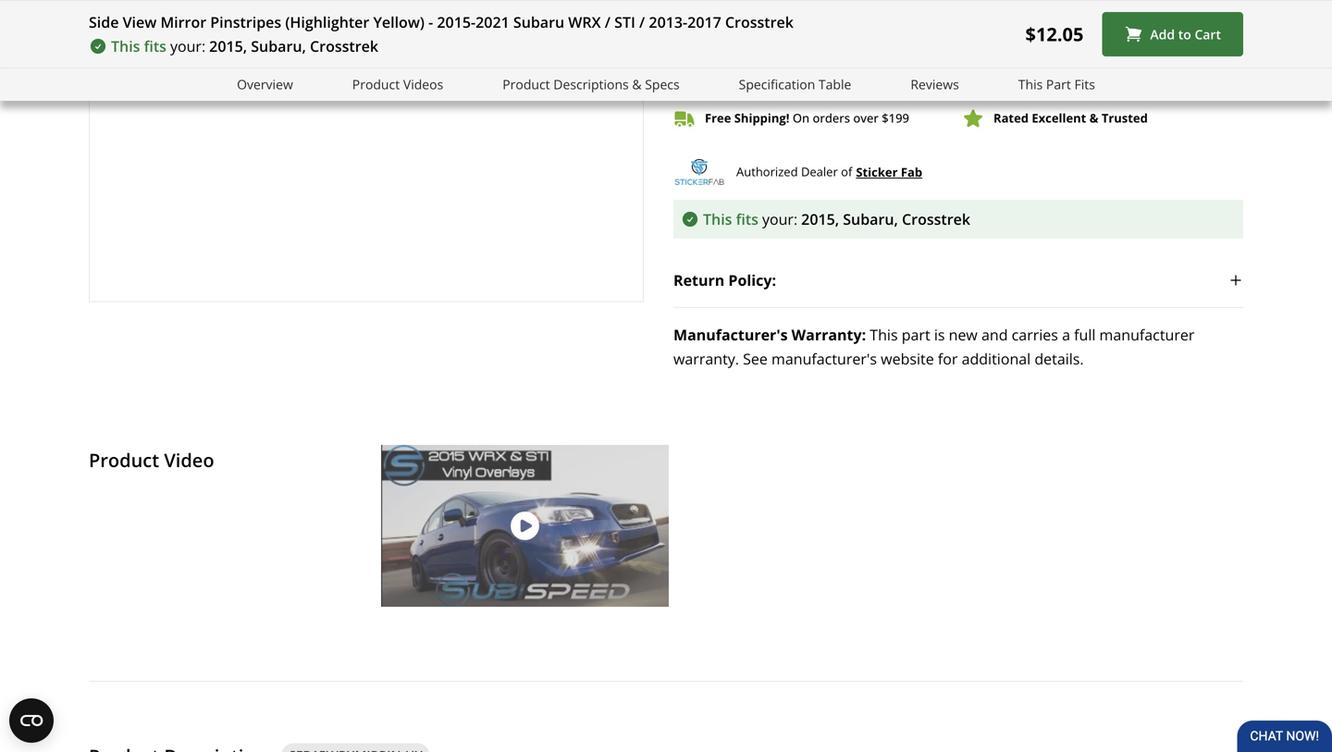 Task type: vqa. For each thing, say whether or not it's contained in the screenshot.
Sticker
yes



Task type: describe. For each thing, give the bounding box(es) containing it.
of
[[842, 164, 853, 180]]

product for product descriptions & specs
[[503, 75, 550, 93]]

add to cart button
[[1103, 12, 1244, 56]]

satisfaction
[[1037, 78, 1104, 95]]

product descriptions & specs link
[[503, 74, 680, 95]]

0 vertical spatial fits
[[144, 36, 167, 56]]

full
[[1075, 325, 1096, 345]]

manufacturer's warranty:
[[674, 325, 866, 345]]

sticker
[[857, 164, 898, 180]]

1 horizontal spatial this fits your: 2015, subaru, crosstrek
[[703, 209, 971, 229]]

2015-
[[437, 12, 476, 32]]

1 horizontal spatial subaru,
[[843, 209, 899, 229]]

side
[[89, 12, 119, 32]]

$199
[[882, 110, 910, 127]]

new
[[949, 325, 978, 345]]

website
[[881, 349, 935, 369]]

details.
[[1035, 349, 1084, 369]]

cart
[[1195, 25, 1222, 43]]

& for excellent
[[1090, 110, 1099, 127]]

(highlighter
[[285, 12, 370, 32]]

30
[[994, 78, 1008, 95]]

0 horizontal spatial your:
[[170, 36, 206, 56]]

part
[[1047, 75, 1072, 93]]

carries
[[1012, 325, 1059, 345]]

overview
[[237, 75, 293, 93]]

yellow)
[[373, 12, 425, 32]]

part
[[902, 325, 931, 345]]

warranty.
[[674, 349, 740, 369]]

product for product videos
[[352, 75, 400, 93]]

a
[[1063, 325, 1071, 345]]

guarantee
[[776, 78, 836, 95]]

1 / from the left
[[605, 12, 611, 32]]

0 horizontal spatial crosstrek
[[310, 36, 379, 56]]

overview link
[[237, 74, 293, 95]]

1 vertical spatial 2015,
[[802, 209, 840, 229]]

see
[[743, 349, 768, 369]]

view
[[123, 12, 157, 32]]

rated excellent & trusted
[[994, 110, 1148, 127]]

free shipping! on orders over $199
[[705, 110, 910, 127]]

price
[[705, 78, 734, 95]]

wrx
[[569, 12, 601, 32]]

product descriptions & specs
[[503, 75, 680, 93]]

& for descriptions
[[633, 75, 642, 93]]

shipping!
[[735, 110, 790, 127]]

0 vertical spatial this fits your: 2015, subaru, crosstrek
[[111, 36, 379, 56]]

product videos
[[352, 75, 444, 93]]

videos
[[403, 75, 444, 93]]

specs
[[645, 75, 680, 93]]

product for product video
[[89, 447, 159, 473]]

sticker fab link
[[857, 162, 923, 182]]

descriptions
[[554, 75, 629, 93]]

specification table link
[[739, 74, 852, 95]]

video
[[164, 447, 214, 473]]

day
[[1011, 78, 1034, 95]]

mirror
[[161, 12, 207, 32]]

this part fits link
[[1019, 74, 1096, 95]]

fits
[[1075, 75, 1096, 93]]

subaru
[[514, 12, 565, 32]]

orders
[[813, 110, 851, 127]]

return
[[674, 270, 725, 290]]

1 horizontal spatial fits
[[736, 209, 759, 229]]

over
[[854, 110, 879, 127]]

sti
[[615, 12, 636, 32]]

2013-
[[649, 12, 688, 32]]

2 / from the left
[[640, 12, 645, 32]]

sticker fab image
[[674, 159, 726, 185]]

table
[[819, 75, 852, 93]]



Task type: locate. For each thing, give the bounding box(es) containing it.
this fits your: 2015, subaru, crosstrek down pinstripes
[[111, 36, 379, 56]]

&
[[633, 75, 642, 93], [1090, 110, 1099, 127]]

1 horizontal spatial 2015,
[[802, 209, 840, 229]]

manufacturer's
[[674, 325, 788, 345]]

/
[[605, 12, 611, 32], [640, 12, 645, 32]]

2 vertical spatial crosstrek
[[902, 209, 971, 229]]

this down view
[[111, 36, 140, 56]]

free
[[705, 110, 732, 127]]

subaru, up overview
[[251, 36, 306, 56]]

pinstripes
[[210, 12, 282, 32]]

this left part
[[870, 325, 898, 345]]

this down 'sticker fab' image
[[703, 209, 733, 229]]

2015, down pinstripes
[[209, 36, 247, 56]]

to right up
[[858, 78, 871, 95]]

2017
[[688, 12, 722, 32]]

your: down mirror
[[170, 36, 206, 56]]

0 vertical spatial 2015,
[[209, 36, 247, 56]]

crosstrek
[[726, 12, 794, 32], [310, 36, 379, 56], [902, 209, 971, 229]]

open widget image
[[9, 699, 54, 743]]

for
[[938, 349, 958, 369]]

product video
[[89, 447, 214, 473]]

1 vertical spatial &
[[1090, 110, 1099, 127]]

0 horizontal spatial this fits your: 2015, subaru, crosstrek
[[111, 36, 379, 56]]

1 horizontal spatial product
[[352, 75, 400, 93]]

this left the part at the right of the page
[[1019, 75, 1043, 93]]

rated
[[994, 110, 1029, 127]]

product left videos
[[352, 75, 400, 93]]

to right add
[[1179, 25, 1192, 43]]

product down subaru
[[503, 75, 550, 93]]

manufacturer's
[[772, 349, 877, 369]]

this fits your: 2015, subaru, crosstrek down the 'authorized dealer of sticker fab'
[[703, 209, 971, 229]]

to
[[1179, 25, 1192, 43], [858, 78, 871, 95]]

-
[[429, 12, 433, 32]]

& left trusted on the top right
[[1090, 110, 1099, 127]]

& left specs at top
[[633, 75, 642, 93]]

authorized dealer of sticker fab
[[737, 164, 923, 180]]

and
[[982, 325, 1008, 345]]

1 vertical spatial crosstrek
[[310, 36, 379, 56]]

0 horizontal spatial product
[[89, 447, 159, 473]]

0 horizontal spatial /
[[605, 12, 611, 32]]

to inside button
[[1179, 25, 1192, 43]]

on
[[793, 110, 810, 127]]

this part is new and carries a full manufacturer warranty. see manufacturer's website for additional details.
[[674, 325, 1195, 369]]

additional
[[962, 349, 1031, 369]]

1 horizontal spatial &
[[1090, 110, 1099, 127]]

fits down view
[[144, 36, 167, 56]]

fab
[[901, 164, 923, 180]]

0 horizontal spatial fits
[[144, 36, 167, 56]]

fits
[[144, 36, 167, 56], [736, 209, 759, 229]]

specification table
[[739, 75, 852, 93]]

your: down authorized
[[763, 209, 798, 229]]

2021
[[476, 12, 510, 32]]

side view mirror pinstripes (highlighter yellow) - 2015-2021 subaru wrx / sti / 2013-2017 crosstrek
[[89, 12, 794, 32]]

warranty:
[[792, 325, 866, 345]]

$12.05
[[1026, 21, 1084, 47]]

2015,
[[209, 36, 247, 56], [802, 209, 840, 229]]

authorized
[[737, 164, 798, 180]]

reviews link
[[911, 74, 960, 95]]

1 vertical spatial this fits your: 2015, subaru, crosstrek
[[703, 209, 971, 229]]

1 horizontal spatial /
[[640, 12, 645, 32]]

product left video
[[89, 447, 159, 473]]

excellent
[[1032, 110, 1087, 127]]

reviews
[[911, 75, 960, 93]]

specification
[[739, 75, 816, 93]]

add
[[1151, 25, 1176, 43]]

policy:
[[729, 270, 777, 290]]

1 horizontal spatial your:
[[763, 209, 798, 229]]

dealer
[[802, 164, 838, 180]]

110%
[[874, 78, 905, 95]]

fits down authorized
[[736, 209, 759, 229]]

crosstrek right 2017
[[726, 12, 794, 32]]

crosstrek down fab
[[902, 209, 971, 229]]

subaru,
[[251, 36, 306, 56], [843, 209, 899, 229]]

0 vertical spatial subaru,
[[251, 36, 306, 56]]

price match guarantee up to 110%
[[705, 78, 905, 95]]

30 day satisfaction
[[994, 78, 1104, 95]]

1 vertical spatial fits
[[736, 209, 759, 229]]

2015, down dealer
[[802, 209, 840, 229]]

product videos link
[[352, 74, 444, 95]]

2 horizontal spatial crosstrek
[[902, 209, 971, 229]]

0 vertical spatial &
[[633, 75, 642, 93]]

match
[[737, 78, 772, 95]]

1 horizontal spatial to
[[1179, 25, 1192, 43]]

this fits your: 2015, subaru, crosstrek
[[111, 36, 379, 56], [703, 209, 971, 229]]

1 vertical spatial your:
[[763, 209, 798, 229]]

add to cart
[[1151, 25, 1222, 43]]

/ right 'sti'
[[640, 12, 645, 32]]

this part fits
[[1019, 75, 1096, 93]]

this
[[111, 36, 140, 56], [1019, 75, 1043, 93], [703, 209, 733, 229], [870, 325, 898, 345]]

crosstrek down "(highlighter"
[[310, 36, 379, 56]]

return policy: button
[[674, 253, 1244, 307]]

1 vertical spatial subaru,
[[843, 209, 899, 229]]

0 horizontal spatial subaru,
[[251, 36, 306, 56]]

0 vertical spatial your:
[[170, 36, 206, 56]]

manufacturer
[[1100, 325, 1195, 345]]

trusted
[[1102, 110, 1148, 127]]

1 vertical spatial to
[[858, 78, 871, 95]]

2 horizontal spatial product
[[503, 75, 550, 93]]

is
[[935, 325, 945, 345]]

1 horizontal spatial crosstrek
[[726, 12, 794, 32]]

0 horizontal spatial &
[[633, 75, 642, 93]]

0 horizontal spatial 2015,
[[209, 36, 247, 56]]

this inside 'this part is new and carries a full manufacturer warranty. see manufacturer's website for additional details.'
[[870, 325, 898, 345]]

your:
[[170, 36, 206, 56], [763, 209, 798, 229]]

0 vertical spatial crosstrek
[[726, 12, 794, 32]]

0 horizontal spatial to
[[858, 78, 871, 95]]

/ left 'sti'
[[605, 12, 611, 32]]

up
[[839, 78, 855, 95]]

subaru, down sticker
[[843, 209, 899, 229]]

return policy:
[[674, 270, 777, 290]]

0 vertical spatial to
[[1179, 25, 1192, 43]]



